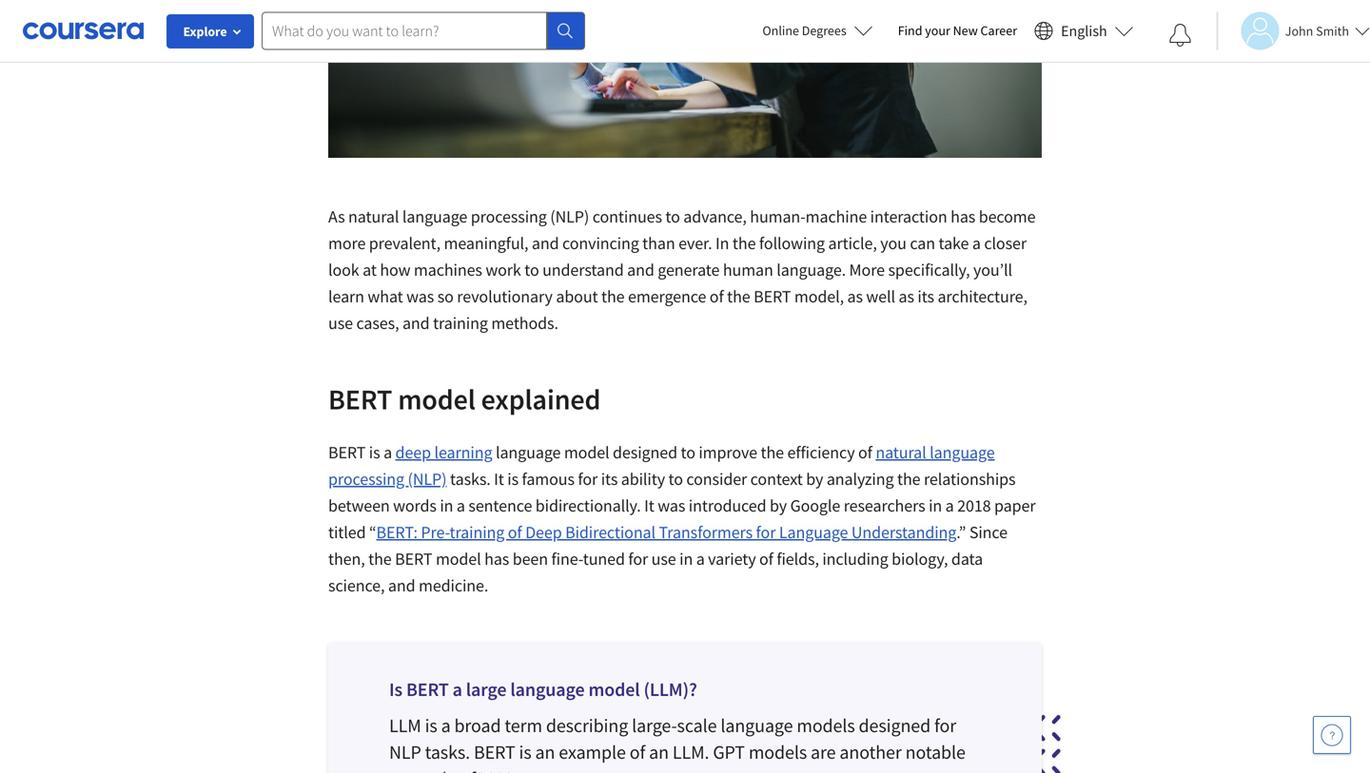 Task type: describe. For each thing, give the bounding box(es) containing it.
new
[[953, 22, 978, 39]]

large-
[[632, 714, 677, 738]]

1 vertical spatial models
[[749, 741, 807, 765]]

(nlp) inside as natural language processing (nlp) continues to advance, human-machine interaction has become more prevalent, meaningful, and convincing than ever. in the following article, you can take a closer look at how machines work to understand and generate human language. more specifically, you'll learn what was so revolutionary about the emergence of the bert model, as well as its architecture, use cases, and training methods.
[[550, 206, 589, 228]]

of up 'analyzing'
[[859, 442, 873, 464]]

online
[[763, 22, 800, 39]]

deep
[[396, 442, 431, 464]]

interaction
[[871, 206, 948, 228]]

describing
[[546, 714, 628, 738]]

was inside as natural language processing (nlp) continues to advance, human-machine interaction has become more prevalent, meaningful, and convincing than ever. in the following article, you can take a closer look at how machines work to understand and generate human language. more specifically, you'll learn what was so revolutionary about the emergence of the bert model, as well as its architecture, use cases, and training methods.
[[407, 286, 434, 307]]

sentence
[[469, 495, 532, 517]]

bidirectional
[[566, 522, 656, 544]]

0 horizontal spatial it
[[494, 469, 504, 490]]

english
[[1061, 21, 1108, 40]]

words
[[393, 495, 437, 517]]

processing inside as natural language processing (nlp) continues to advance, human-machine interaction has become more prevalent, meaningful, and convincing than ever. in the following article, you can take a closer look at how machines work to understand and generate human language. more specifically, you'll learn what was so revolutionary about the emergence of the bert model, as well as its architecture, use cases, and training methods.
[[471, 206, 547, 228]]

methods.
[[492, 313, 559, 334]]

2018
[[958, 495, 991, 517]]

term
[[505, 714, 543, 738]]

including
[[823, 549, 889, 570]]

famous
[[522, 469, 575, 490]]

find your new career link
[[889, 19, 1027, 43]]

can
[[910, 233, 936, 254]]

in
[[716, 233, 730, 254]]

."
[[957, 522, 967, 544]]

a left sentence
[[457, 495, 465, 517]]

gpt
[[713, 741, 745, 765]]

the down 'human'
[[727, 286, 751, 307]]

1 vertical spatial example
[[389, 768, 457, 774]]

of inside as natural language processing (nlp) continues to advance, human-machine interaction has become more prevalent, meaningful, and convincing than ever. in the following article, you can take a closer look at how machines work to understand and generate human language. more specifically, you'll learn what was so revolutionary about the emergence of the bert model, as well as its architecture, use cases, and training methods.
[[710, 286, 724, 307]]

bert: pre-training of deep bidirectional transformers for language understanding link
[[377, 522, 957, 544]]

in inside ." since then, the bert model has been fine-tuned for use in a variety of fields, including biology, data science, and medicine.
[[680, 549, 693, 570]]

and down than
[[627, 259, 655, 281]]

how
[[380, 259, 411, 281]]

language inside as natural language processing (nlp) continues to advance, human-machine interaction has become more prevalent, meaningful, and convincing than ever. in the following article, you can take a closer look at how machines work to understand and generate human language. more specifically, you'll learn what was so revolutionary about the emergence of the bert model, as well as its architecture, use cases, and training methods.
[[403, 206, 468, 228]]

improve
[[699, 442, 758, 464]]

is bert a large language model (llm)?
[[389, 678, 698, 702]]

data
[[952, 549, 983, 570]]

training inside as natural language processing (nlp) continues to advance, human-machine interaction has become more prevalent, meaningful, and convincing than ever. in the following article, you can take a closer look at how machines work to understand and generate human language. more specifically, you'll learn what was so revolutionary about the emergence of the bert model, as well as its architecture, use cases, and training methods.
[[433, 313, 488, 334]]

prevalent,
[[369, 233, 441, 254]]

(nlp) inside natural language processing (nlp)
[[408, 469, 447, 490]]

of left deep
[[508, 522, 522, 544]]

medicine.
[[419, 575, 489, 597]]

efficiency
[[788, 442, 855, 464]]

the right about
[[602, 286, 625, 307]]

you
[[881, 233, 907, 254]]

human-
[[750, 206, 806, 228]]

llm
[[389, 714, 421, 738]]

model up describing
[[589, 678, 640, 702]]

than
[[643, 233, 675, 254]]

become
[[979, 206, 1036, 228]]

smith
[[1317, 22, 1350, 40]]

is
[[389, 678, 403, 702]]

are
[[811, 741, 836, 765]]

biology,
[[892, 549, 949, 570]]

john smith button
[[1217, 12, 1371, 50]]

bert: pre-training of deep bidirectional transformers for language understanding
[[377, 522, 957, 544]]

is down the term
[[519, 741, 532, 765]]

find your new career
[[898, 22, 1018, 39]]

between
[[328, 495, 390, 517]]

since
[[970, 522, 1008, 544]]

bert down cases,
[[328, 382, 393, 417]]

its inside as natural language processing (nlp) continues to advance, human-machine interaction has become more prevalent, meaningful, and convincing than ever. in the following article, you can take a closer look at how machines work to understand and generate human language. more specifically, you'll learn what was so revolutionary about the emergence of the bert model, as well as its architecture, use cases, and training methods.
[[918, 286, 935, 307]]

ever.
[[679, 233, 713, 254]]

been
[[513, 549, 548, 570]]

bert right is at the bottom left of the page
[[406, 678, 449, 702]]

as
[[328, 206, 345, 228]]

at
[[363, 259, 377, 281]]

(llm)?
[[644, 678, 698, 702]]

bert inside ." since then, the bert model has been fine-tuned for use in a variety of fields, including biology, data science, and medicine.
[[395, 549, 433, 570]]

bidirectionally.
[[536, 495, 641, 517]]

well
[[867, 286, 896, 307]]

introduced
[[689, 495, 767, 517]]

context
[[751, 469, 803, 490]]

[featured image] two people stand together at a desk in a dimly lit room and review information on a shared computer. image
[[328, 0, 1042, 158]]

following
[[760, 233, 825, 254]]

is left deep
[[369, 442, 380, 464]]

large
[[466, 678, 507, 702]]

language inside natural language processing (nlp)
[[930, 442, 995, 464]]

1 horizontal spatial example
[[559, 741, 626, 765]]

bert is a deep learning language model designed to improve the efficiency of
[[328, 442, 876, 464]]

show notifications image
[[1170, 24, 1193, 47]]

What do you want to learn? text field
[[262, 12, 547, 50]]

2 horizontal spatial in
[[929, 495, 943, 517]]

deep learning link
[[396, 442, 493, 464]]

more
[[328, 233, 366, 254]]

learn
[[328, 286, 365, 307]]

a left large
[[453, 678, 462, 702]]

the inside tasks. it is famous for its ability to consider context by analyzing the relationships between words in a sentence bidirectionally. it was introduced by google researchers in a 2018 paper titled "
[[898, 469, 921, 490]]

for inside tasks. it is famous for its ability to consider context by analyzing the relationships between words in a sentence bidirectionally. it was introduced by google researchers in a 2018 paper titled "
[[578, 469, 598, 490]]

to inside tasks. it is famous for its ability to consider context by analyzing the relationships between words in a sentence bidirectionally. it was introduced by google researchers in a 2018 paper titled "
[[669, 469, 683, 490]]

for inside ." since then, the bert model has been fine-tuned for use in a variety of fields, including biology, data science, and medicine.
[[629, 549, 648, 570]]

work
[[486, 259, 521, 281]]

to up than
[[666, 206, 680, 228]]

." since then, the bert model has been fine-tuned for use in a variety of fields, including biology, data science, and medicine.
[[328, 522, 1008, 597]]

what
[[368, 286, 403, 307]]

language.
[[777, 259, 846, 281]]

and right cases,
[[403, 313, 430, 334]]

1 vertical spatial training
[[450, 522, 505, 544]]

the up context
[[761, 442, 784, 464]]

designed inside llm is a broad term describing large-scale language models designed for nlp tasks. bert is an example of an llm. gpt models are another notable example of llms.
[[859, 714, 931, 738]]

"
[[369, 522, 377, 544]]

relationships
[[924, 469, 1016, 490]]

natural language processing (nlp) link
[[328, 442, 995, 490]]

meaningful,
[[444, 233, 529, 254]]

1 vertical spatial by
[[770, 495, 787, 517]]

broad
[[455, 714, 501, 738]]

1 vertical spatial it
[[645, 495, 655, 517]]

language up 'famous'
[[496, 442, 561, 464]]

for inside llm is a broad term describing large-scale language models designed for nlp tasks. bert is an example of an llm. gpt models are another notable example of llms.
[[935, 714, 957, 738]]

transformers
[[659, 522, 753, 544]]

closer
[[985, 233, 1027, 254]]

tuned
[[583, 549, 625, 570]]

explore
[[183, 23, 227, 40]]

coursera image
[[23, 15, 144, 46]]

llm.
[[673, 741, 710, 765]]

understanding
[[852, 522, 957, 544]]

your
[[926, 22, 951, 39]]

another
[[840, 741, 902, 765]]

explore button
[[167, 14, 254, 49]]

as natural language processing (nlp) continues to advance, human-machine interaction has become more prevalent, meaningful, and convincing than ever. in the following article, you can take a closer look at how machines work to understand and generate human language. more specifically, you'll learn what was so revolutionary about the emergence of the bert model, as well as its architecture, use cases, and training methods.
[[328, 206, 1036, 334]]



Task type: vqa. For each thing, say whether or not it's contained in the screenshot.
DEGREE to the top
no



Task type: locate. For each thing, give the bounding box(es) containing it.
language inside llm is a broad term describing large-scale language models designed for nlp tasks. bert is an example of an llm. gpt models are another notable example of llms.
[[721, 714, 793, 738]]

then,
[[328, 549, 365, 570]]

1 vertical spatial has
[[485, 549, 510, 570]]

use down bert: pre-training of deep bidirectional transformers for language understanding "link"
[[652, 549, 676, 570]]

convincing
[[563, 233, 639, 254]]

1 horizontal spatial it
[[645, 495, 655, 517]]

model up the medicine.
[[436, 549, 481, 570]]

0 vertical spatial designed
[[613, 442, 678, 464]]

0 vertical spatial training
[[433, 313, 488, 334]]

use
[[328, 313, 353, 334], [652, 549, 676, 570]]

0 vertical spatial natural
[[348, 206, 399, 228]]

online degrees button
[[748, 10, 889, 51]]

1 an from the left
[[536, 741, 555, 765]]

natural up 'analyzing'
[[876, 442, 927, 464]]

is right the llm
[[425, 714, 438, 738]]

1 vertical spatial use
[[652, 549, 676, 570]]

ability
[[621, 469, 665, 490]]

language up relationships
[[930, 442, 995, 464]]

1 vertical spatial its
[[601, 469, 618, 490]]

model,
[[795, 286, 844, 307]]

processing up the meaningful,
[[471, 206, 547, 228]]

1 horizontal spatial by
[[807, 469, 824, 490]]

john
[[1286, 22, 1314, 40]]

in down transformers in the bottom of the page
[[680, 549, 693, 570]]

natural inside as natural language processing (nlp) continues to advance, human-machine interaction has become more prevalent, meaningful, and convincing than ever. in the following article, you can take a closer look at how machines work to understand and generate human language. more specifically, you'll learn what was so revolutionary about the emergence of the bert model, as well as its architecture, use cases, and training methods.
[[348, 206, 399, 228]]

its down "bert is a deep learning language model designed to improve the efficiency of"
[[601, 469, 618, 490]]

nlp
[[389, 741, 421, 765]]

bert inside as natural language processing (nlp) continues to advance, human-machine interaction has become more prevalent, meaningful, and convincing than ever. in the following article, you can take a closer look at how machines work to understand and generate human language. more specifically, you'll learn what was so revolutionary about the emergence of the bert model, as well as its architecture, use cases, and training methods.
[[754, 286, 791, 307]]

take
[[939, 233, 969, 254]]

language
[[779, 522, 849, 544]]

the down "
[[369, 549, 392, 570]]

bert inside llm is a broad term describing large-scale language models designed for nlp tasks. bert is an example of an llm. gpt models are another notable example of llms.
[[474, 741, 516, 765]]

processing up between
[[328, 469, 405, 490]]

for up notable
[[935, 714, 957, 738]]

0 vertical spatial processing
[[471, 206, 547, 228]]

language up prevalent,
[[403, 206, 468, 228]]

1 horizontal spatial as
[[899, 286, 915, 307]]

as left well
[[848, 286, 863, 307]]

a left broad
[[441, 714, 451, 738]]

cases,
[[356, 313, 399, 334]]

1 horizontal spatial designed
[[859, 714, 931, 738]]

training down so
[[433, 313, 488, 334]]

in up pre-
[[440, 495, 454, 517]]

1 horizontal spatial (nlp)
[[550, 206, 589, 228]]

was up bert: pre-training of deep bidirectional transformers for language understanding
[[658, 495, 686, 517]]

0 vertical spatial example
[[559, 741, 626, 765]]

0 vertical spatial its
[[918, 286, 935, 307]]

was left so
[[407, 286, 434, 307]]

english button
[[1027, 0, 1142, 62]]

example down nlp
[[389, 768, 457, 774]]

machine
[[806, 206, 867, 228]]

0 horizontal spatial its
[[601, 469, 618, 490]]

learning
[[435, 442, 493, 464]]

john smith
[[1286, 22, 1350, 40]]

language up gpt
[[721, 714, 793, 738]]

of down generate
[[710, 286, 724, 307]]

as
[[848, 286, 863, 307], [899, 286, 915, 307]]

a down transformers in the bottom of the page
[[697, 549, 705, 570]]

explained
[[481, 382, 601, 417]]

example down describing
[[559, 741, 626, 765]]

1 as from the left
[[848, 286, 863, 307]]

0 horizontal spatial was
[[407, 286, 434, 307]]

natural inside natural language processing (nlp)
[[876, 442, 927, 464]]

by down context
[[770, 495, 787, 517]]

to up consider
[[681, 442, 696, 464]]

and right the science,
[[388, 575, 416, 597]]

1 horizontal spatial natural
[[876, 442, 927, 464]]

as right well
[[899, 286, 915, 307]]

0 horizontal spatial by
[[770, 495, 787, 517]]

0 horizontal spatial an
[[536, 741, 555, 765]]

help center image
[[1321, 724, 1344, 747]]

the inside ." since then, the bert model has been fine-tuned for use in a variety of fields, including biology, data science, and medicine.
[[369, 549, 392, 570]]

consider
[[687, 469, 747, 490]]

natural language processing (nlp)
[[328, 442, 995, 490]]

a inside ." since then, the bert model has been fine-tuned for use in a variety of fields, including biology, data science, and medicine.
[[697, 549, 705, 570]]

about
[[556, 286, 598, 307]]

architecture,
[[938, 286, 1028, 307]]

science,
[[328, 575, 385, 597]]

has left 'been' at the left
[[485, 549, 510, 570]]

designed up ability
[[613, 442, 678, 464]]

an
[[536, 741, 555, 765], [649, 741, 669, 765]]

1 horizontal spatial processing
[[471, 206, 547, 228]]

1 horizontal spatial its
[[918, 286, 935, 307]]

0 horizontal spatial example
[[389, 768, 457, 774]]

example
[[559, 741, 626, 765], [389, 768, 457, 774]]

to
[[666, 206, 680, 228], [525, 259, 539, 281], [681, 442, 696, 464], [669, 469, 683, 490]]

to right ability
[[669, 469, 683, 490]]

specifically,
[[889, 259, 971, 281]]

pre-
[[421, 522, 450, 544]]

emergence
[[628, 286, 707, 307]]

so
[[438, 286, 454, 307]]

model
[[398, 382, 476, 417], [564, 442, 610, 464], [436, 549, 481, 570], [589, 678, 640, 702]]

is up sentence
[[508, 469, 519, 490]]

in
[[440, 495, 454, 517], [929, 495, 943, 517], [680, 549, 693, 570]]

0 horizontal spatial natural
[[348, 206, 399, 228]]

revolutionary
[[457, 286, 553, 307]]

was inside tasks. it is famous for its ability to consider context by analyzing the relationships between words in a sentence bidirectionally. it was introduced by google researchers in a 2018 paper titled "
[[658, 495, 686, 517]]

continues
[[593, 206, 662, 228]]

designed up another
[[859, 714, 931, 738]]

bert model explained
[[328, 382, 601, 417]]

model up deep learning link
[[398, 382, 476, 417]]

bert
[[754, 286, 791, 307], [328, 382, 393, 417], [328, 442, 366, 464], [395, 549, 433, 570], [406, 678, 449, 702], [474, 741, 516, 765]]

tasks. inside tasks. it is famous for its ability to consider context by analyzing the relationships between words in a sentence bidirectionally. it was introduced by google researchers in a 2018 paper titled "
[[450, 469, 491, 490]]

of down large-
[[630, 741, 646, 765]]

bert:
[[377, 522, 418, 544]]

llm is a broad term describing large-scale language models designed for nlp tasks. bert is an example of an llm. gpt models are another notable example of llms.
[[389, 714, 966, 774]]

tasks. inside llm is a broad term describing large-scale language models designed for nlp tasks. bert is an example of an llm. gpt models are another notable example of llms.
[[425, 741, 470, 765]]

variety
[[708, 549, 756, 570]]

models up are
[[797, 714, 855, 738]]

llms.
[[480, 768, 524, 774]]

1 vertical spatial was
[[658, 495, 686, 517]]

tasks. down learning on the bottom of the page
[[450, 469, 491, 490]]

model up 'famous'
[[564, 442, 610, 464]]

paper
[[995, 495, 1036, 517]]

tasks. down broad
[[425, 741, 470, 765]]

bert up between
[[328, 442, 366, 464]]

0 vertical spatial tasks.
[[450, 469, 491, 490]]

google
[[791, 495, 841, 517]]

bert up llms.
[[474, 741, 516, 765]]

2 as from the left
[[899, 286, 915, 307]]

its
[[918, 286, 935, 307], [601, 469, 618, 490]]

and inside ." since then, the bert model has been fine-tuned for use in a variety of fields, including biology, data science, and medicine.
[[388, 575, 416, 597]]

it up sentence
[[494, 469, 504, 490]]

a left 2018
[[946, 495, 954, 517]]

for up 'bidirectionally.'
[[578, 469, 598, 490]]

0 horizontal spatial use
[[328, 313, 353, 334]]

training down sentence
[[450, 522, 505, 544]]

its down specifically,
[[918, 286, 935, 307]]

machines
[[414, 259, 483, 281]]

0 horizontal spatial has
[[485, 549, 510, 570]]

language up the term
[[511, 678, 585, 702]]

1 horizontal spatial was
[[658, 495, 686, 517]]

language
[[403, 206, 468, 228], [496, 442, 561, 464], [930, 442, 995, 464], [511, 678, 585, 702], [721, 714, 793, 738]]

find
[[898, 22, 923, 39]]

researchers
[[844, 495, 926, 517]]

fine-
[[552, 549, 583, 570]]

natural right the as
[[348, 206, 399, 228]]

fields,
[[777, 549, 819, 570]]

(nlp) up convincing
[[550, 206, 589, 228]]

1 horizontal spatial an
[[649, 741, 669, 765]]

processing inside natural language processing (nlp)
[[328, 469, 405, 490]]

by
[[807, 469, 824, 490], [770, 495, 787, 517]]

understand
[[543, 259, 624, 281]]

models left are
[[749, 741, 807, 765]]

it down ability
[[645, 495, 655, 517]]

a inside as natural language processing (nlp) continues to advance, human-machine interaction has become more prevalent, meaningful, and convincing than ever. in the following article, you can take a closer look at how machines work to understand and generate human language. more specifically, you'll learn what was so revolutionary about the emergence of the bert model, as well as its architecture, use cases, and training methods.
[[973, 233, 981, 254]]

1 horizontal spatial in
[[680, 549, 693, 570]]

has
[[951, 206, 976, 228], [485, 549, 510, 570]]

0 horizontal spatial as
[[848, 286, 863, 307]]

look
[[328, 259, 359, 281]]

has inside ." since then, the bert model has been fine-tuned for use in a variety of fields, including biology, data science, and medicine.
[[485, 549, 510, 570]]

in left 2018
[[929, 495, 943, 517]]

use down the learn
[[328, 313, 353, 334]]

0 vertical spatial use
[[328, 313, 353, 334]]

a inside llm is a broad term describing large-scale language models designed for nlp tasks. bert is an example of an llm. gpt models are another notable example of llms.
[[441, 714, 451, 738]]

a left deep
[[384, 442, 392, 464]]

None search field
[[262, 12, 585, 50]]

use inside ." since then, the bert model has been fine-tuned for use in a variety of fields, including biology, data science, and medicine.
[[652, 549, 676, 570]]

0 vertical spatial by
[[807, 469, 824, 490]]

by up google
[[807, 469, 824, 490]]

0 vertical spatial (nlp)
[[550, 206, 589, 228]]

use inside as natural language processing (nlp) continues to advance, human-machine interaction has become more prevalent, meaningful, and convincing than ever. in the following article, you can take a closer look at how machines work to understand and generate human language. more specifically, you'll learn what was so revolutionary about the emergence of the bert model, as well as its architecture, use cases, and training methods.
[[328, 313, 353, 334]]

of inside ." since then, the bert model has been fine-tuned for use in a variety of fields, including biology, data science, and medicine.
[[760, 549, 774, 570]]

0 vertical spatial was
[[407, 286, 434, 307]]

1 horizontal spatial use
[[652, 549, 676, 570]]

a right the take
[[973, 233, 981, 254]]

for right tuned
[[629, 549, 648, 570]]

has up the take
[[951, 206, 976, 228]]

notable
[[906, 741, 966, 765]]

0 vertical spatial models
[[797, 714, 855, 738]]

and up understand
[[532, 233, 559, 254]]

0 horizontal spatial designed
[[613, 442, 678, 464]]

an down the term
[[536, 741, 555, 765]]

0 horizontal spatial processing
[[328, 469, 405, 490]]

bert down bert:
[[395, 549, 433, 570]]

to right the work on the left of page
[[525, 259, 539, 281]]

scale
[[677, 714, 717, 738]]

for down the introduced
[[756, 522, 776, 544]]

of left fields,
[[760, 549, 774, 570]]

1 vertical spatial tasks.
[[425, 741, 470, 765]]

degrees
[[802, 22, 847, 39]]

a
[[973, 233, 981, 254], [384, 442, 392, 464], [457, 495, 465, 517], [946, 495, 954, 517], [697, 549, 705, 570], [453, 678, 462, 702], [441, 714, 451, 738]]

advance,
[[684, 206, 747, 228]]

an down large-
[[649, 741, 669, 765]]

its inside tasks. it is famous for its ability to consider context by analyzing the relationships between words in a sentence bidirectionally. it was introduced by google researchers in a 2018 paper titled "
[[601, 469, 618, 490]]

the up researchers
[[898, 469, 921, 490]]

has inside as natural language processing (nlp) continues to advance, human-machine interaction has become more prevalent, meaningful, and convincing than ever. in the following article, you can take a closer look at how machines work to understand and generate human language. more specifically, you'll learn what was so revolutionary about the emergence of the bert model, as well as its architecture, use cases, and training methods.
[[951, 206, 976, 228]]

0 horizontal spatial (nlp)
[[408, 469, 447, 490]]

the right in
[[733, 233, 756, 254]]

natural
[[348, 206, 399, 228], [876, 442, 927, 464]]

training
[[433, 313, 488, 334], [450, 522, 505, 544]]

1 vertical spatial designed
[[859, 714, 931, 738]]

career
[[981, 22, 1018, 39]]

model inside ." since then, the bert model has been fine-tuned for use in a variety of fields, including biology, data science, and medicine.
[[436, 549, 481, 570]]

online degrees
[[763, 22, 847, 39]]

0 vertical spatial it
[[494, 469, 504, 490]]

1 vertical spatial processing
[[328, 469, 405, 490]]

0 horizontal spatial in
[[440, 495, 454, 517]]

bert down 'human'
[[754, 286, 791, 307]]

for
[[578, 469, 598, 490], [756, 522, 776, 544], [629, 549, 648, 570], [935, 714, 957, 738]]

is inside tasks. it is famous for its ability to consider context by analyzing the relationships between words in a sentence bidirectionally. it was introduced by google researchers in a 2018 paper titled "
[[508, 469, 519, 490]]

(nlp) up words
[[408, 469, 447, 490]]

1 vertical spatial natural
[[876, 442, 927, 464]]

of left llms.
[[460, 768, 476, 774]]

was
[[407, 286, 434, 307], [658, 495, 686, 517]]

2 an from the left
[[649, 741, 669, 765]]

1 horizontal spatial has
[[951, 206, 976, 228]]

1 vertical spatial (nlp)
[[408, 469, 447, 490]]

0 vertical spatial has
[[951, 206, 976, 228]]

analyzing
[[827, 469, 894, 490]]

you'll
[[974, 259, 1013, 281]]



